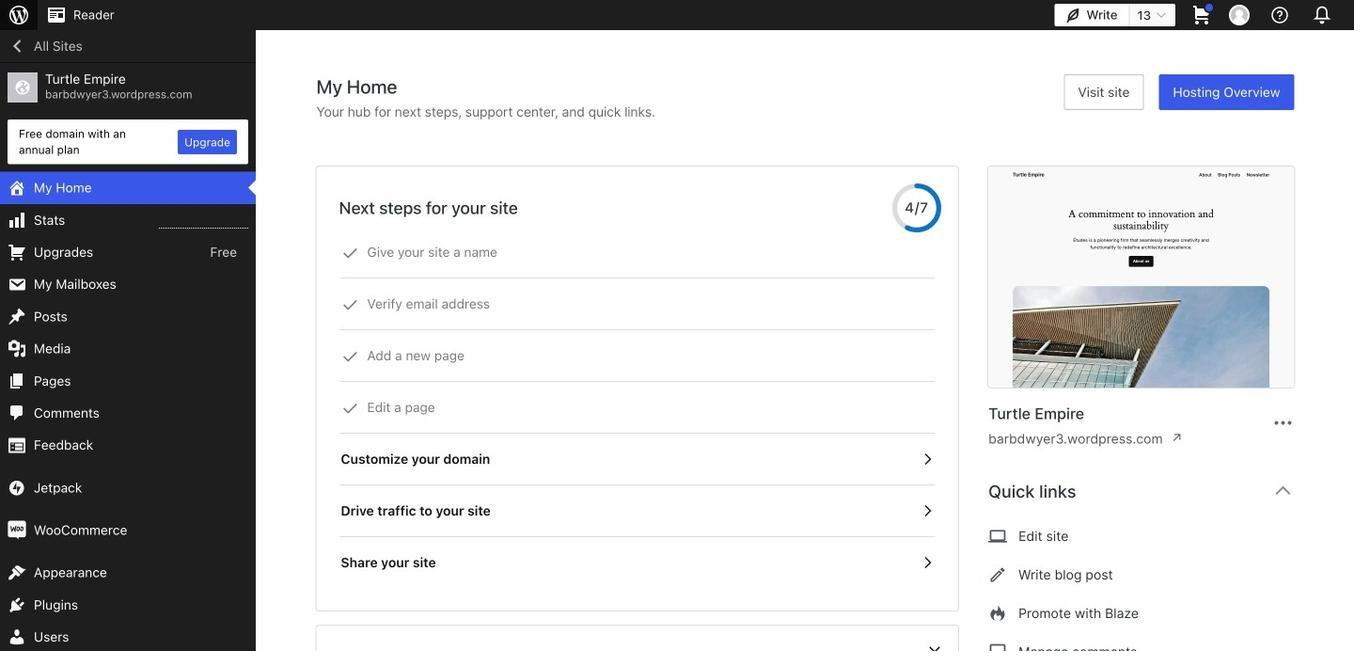 Task type: vqa. For each thing, say whether or not it's contained in the screenshot.
Help image
yes



Task type: describe. For each thing, give the bounding box(es) containing it.
1 task complete image from the top
[[342, 348, 359, 365]]

dismiss domain name promotion image
[[927, 641, 944, 651]]

mode_comment image
[[989, 641, 1008, 651]]

2 task enabled image from the top
[[919, 502, 936, 519]]

1 task enabled image from the top
[[919, 451, 936, 468]]

edit image
[[989, 564, 1008, 586]]

my profile image
[[1230, 5, 1250, 25]]



Task type: locate. For each thing, give the bounding box(es) containing it.
0 vertical spatial task enabled image
[[919, 451, 936, 468]]

(opens in a new tab) element
[[1171, 429, 1184, 449]]

more options for site turtle empire image
[[1273, 411, 1295, 434]]

progress bar
[[893, 183, 942, 232]]

0 vertical spatial img image
[[8, 478, 26, 497]]

launchpad checklist element
[[339, 227, 936, 588]]

manage your sites image
[[8, 4, 30, 26]]

task complete image
[[342, 348, 359, 365], [342, 400, 359, 417]]

main content
[[317, 74, 1310, 651]]

1 vertical spatial task complete image
[[342, 400, 359, 417]]

laptop image
[[989, 525, 1008, 548]]

task complete image
[[342, 245, 359, 262]]

help image
[[1269, 4, 1292, 26]]

2 task complete image from the top
[[342, 400, 359, 417]]

my shopping cart image
[[1191, 4, 1214, 26]]

1 img image from the top
[[8, 478, 26, 497]]

task enabled image
[[919, 554, 936, 571]]

1 vertical spatial task enabled image
[[919, 502, 936, 519]]

2 img image from the top
[[8, 521, 26, 540]]

1 vertical spatial img image
[[8, 521, 26, 540]]

task enabled image
[[919, 451, 936, 468], [919, 502, 936, 519]]

highest hourly views 0 image
[[159, 216, 248, 229]]

img image
[[8, 478, 26, 497], [8, 521, 26, 540]]

manage your notifications image
[[1310, 2, 1336, 28]]

0 vertical spatial task complete image
[[342, 348, 359, 365]]



